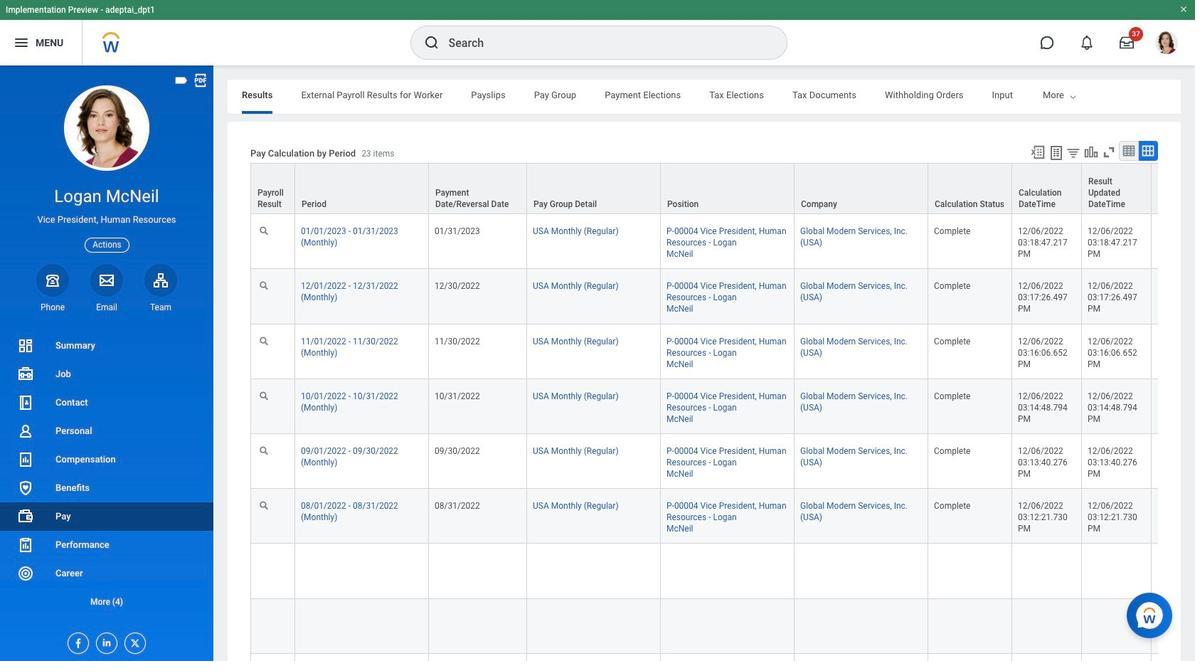 Task type: vqa. For each thing, say whether or not it's contained in the screenshot.
Complete element
yes



Task type: describe. For each thing, give the bounding box(es) containing it.
justify image
[[13, 34, 30, 51]]

table image
[[1122, 144, 1136, 158]]

9 row from the top
[[250, 599, 1196, 654]]

compensation image
[[17, 451, 34, 468]]

complete element for 7th row from the bottom of the page
[[934, 333, 971, 346]]

profile logan mcneil image
[[1156, 31, 1178, 57]]

career image
[[17, 565, 34, 582]]

x image
[[125, 633, 141, 649]]

tag image
[[174, 73, 189, 88]]

view printable version (pdf) image
[[193, 73, 209, 88]]

5 column header from the left
[[929, 163, 1013, 214]]

10 row from the top
[[250, 654, 1196, 661]]

linkedin image
[[97, 633, 112, 648]]

view team image
[[152, 272, 169, 289]]

phone logan mcneil element
[[36, 302, 69, 313]]

1 row from the top
[[250, 163, 1196, 214]]

email logan mcneil element
[[90, 302, 123, 313]]

6 row from the top
[[250, 434, 1196, 489]]

close environment banner image
[[1180, 5, 1188, 14]]

job image
[[17, 366, 34, 383]]

search image
[[423, 34, 440, 51]]

complete element for fifth row from the top of the page
[[934, 388, 971, 401]]

summary image
[[17, 337, 34, 354]]

mail image
[[98, 272, 115, 289]]

export to excel image
[[1030, 144, 1046, 160]]

6 column header from the left
[[1082, 163, 1152, 214]]

performance image
[[17, 537, 34, 554]]

7 row from the top
[[250, 489, 1196, 544]]

benefits image
[[17, 480, 34, 497]]

facebook image
[[68, 633, 84, 649]]



Task type: locate. For each thing, give the bounding box(es) containing it.
inbox large image
[[1120, 36, 1134, 50]]

2 column header from the left
[[295, 163, 429, 214]]

5 complete element from the top
[[934, 443, 971, 456]]

complete element
[[934, 224, 971, 236], [934, 278, 971, 291], [934, 333, 971, 346], [934, 388, 971, 401], [934, 443, 971, 456], [934, 498, 971, 511]]

phone image
[[43, 272, 63, 289]]

fullscreen image
[[1102, 144, 1117, 160]]

6 complete element from the top
[[934, 498, 971, 511]]

4 column header from the left
[[661, 163, 795, 214]]

complete element for fifth row from the bottom
[[934, 443, 971, 456]]

select to filter grid data image
[[1066, 145, 1082, 160]]

cell
[[250, 544, 295, 599], [295, 544, 429, 599], [429, 544, 527, 599], [527, 544, 661, 599], [661, 544, 795, 599], [795, 544, 929, 599], [929, 544, 1013, 599], [1013, 544, 1082, 599], [1082, 544, 1152, 599], [1152, 544, 1196, 599], [250, 599, 295, 654], [295, 599, 429, 654], [429, 599, 527, 654], [527, 599, 661, 654], [661, 599, 795, 654], [795, 599, 929, 654], [929, 599, 1013, 654], [1013, 599, 1082, 654], [1082, 599, 1152, 654], [1152, 599, 1196, 654], [250, 654, 295, 661], [295, 654, 429, 661], [429, 654, 527, 661], [527, 654, 661, 661], [661, 654, 795, 661], [795, 654, 929, 661], [929, 654, 1013, 661], [1013, 654, 1082, 661], [1082, 654, 1152, 661], [1152, 654, 1196, 661]]

4 row from the top
[[250, 324, 1196, 379]]

column header
[[250, 163, 295, 214], [295, 163, 429, 214], [429, 163, 527, 214], [661, 163, 795, 214], [929, 163, 1013, 214], [1082, 163, 1152, 214]]

5 row from the top
[[250, 379, 1196, 434]]

navigation pane region
[[0, 65, 213, 661]]

list
[[0, 332, 213, 616]]

team logan mcneil element
[[144, 302, 177, 313]]

Search Workday  search field
[[449, 27, 758, 58]]

3 row from the top
[[250, 269, 1196, 324]]

8 row from the top
[[250, 544, 1196, 599]]

export to worksheets image
[[1048, 144, 1065, 162]]

pay image
[[17, 508, 34, 525]]

expand table image
[[1141, 144, 1156, 158]]

toolbar
[[1024, 141, 1159, 163]]

banner
[[0, 0, 1196, 65]]

2 row from the top
[[250, 214, 1196, 269]]

3 complete element from the top
[[934, 333, 971, 346]]

2 complete element from the top
[[934, 278, 971, 291]]

1 complete element from the top
[[934, 224, 971, 236]]

complete element for eighth row from the bottom of the page
[[934, 278, 971, 291]]

1 column header from the left
[[250, 163, 295, 214]]

3 column header from the left
[[429, 163, 527, 214]]

4 complete element from the top
[[934, 388, 971, 401]]

contact image
[[17, 394, 34, 411]]

notifications large image
[[1080, 36, 1095, 50]]

row
[[250, 163, 1196, 214], [250, 214, 1196, 269], [250, 269, 1196, 324], [250, 324, 1196, 379], [250, 379, 1196, 434], [250, 434, 1196, 489], [250, 489, 1196, 544], [250, 544, 1196, 599], [250, 599, 1196, 654], [250, 654, 1196, 661]]

complete element for 4th row from the bottom
[[934, 498, 971, 511]]

personal image
[[17, 423, 34, 440]]

complete element for second row from the top
[[934, 224, 971, 236]]

view worker - expand/collapse chart image
[[1084, 144, 1099, 160]]

tab list
[[228, 80, 1196, 114]]



